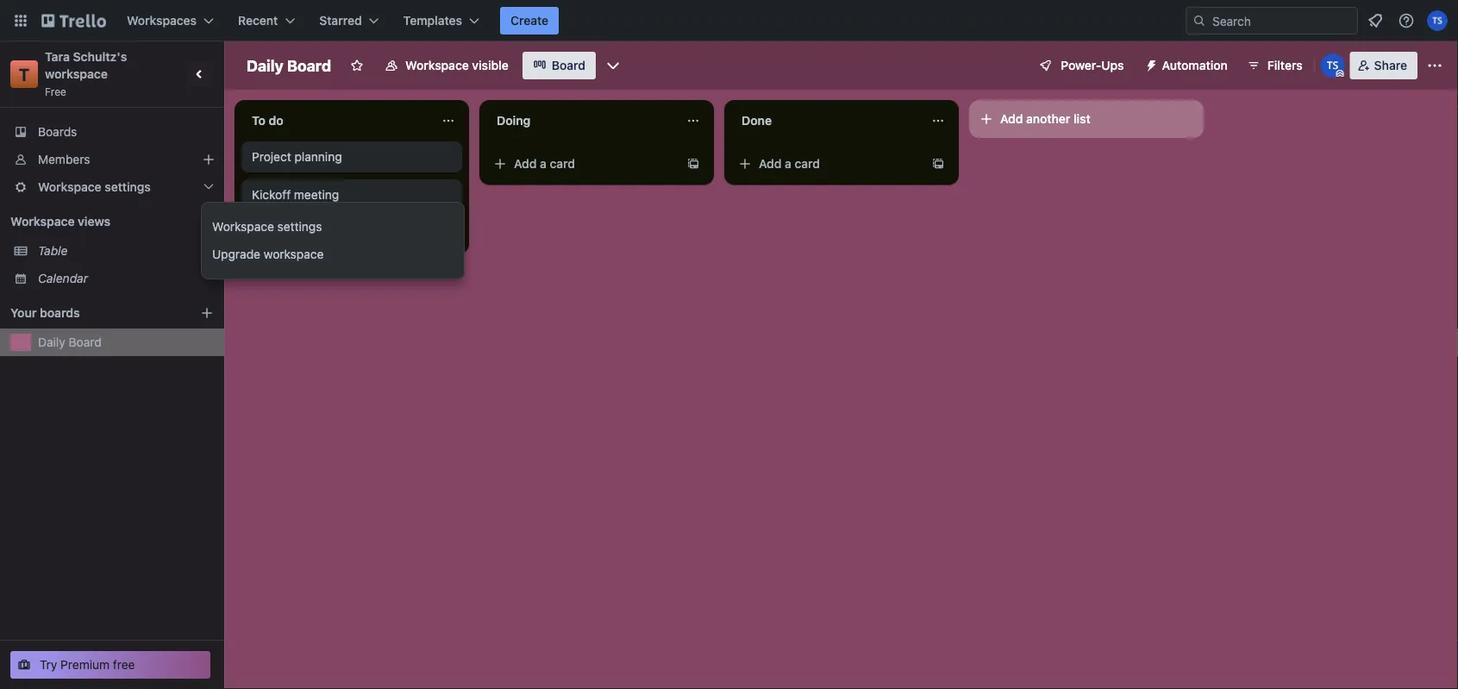 Task type: describe. For each thing, give the bounding box(es) containing it.
create button
[[500, 7, 559, 35]]

table
[[38, 244, 68, 258]]

workspace visible button
[[375, 52, 519, 79]]

another
[[1027, 112, 1071, 126]]

Search field
[[1207, 8, 1358, 34]]

0 notifications image
[[1366, 10, 1387, 31]]

filters
[[1268, 58, 1303, 72]]

add a card for done
[[759, 157, 821, 171]]

show menu image
[[1427, 57, 1444, 74]]

0 horizontal spatial a
[[295, 226, 302, 240]]

0 horizontal spatial card
[[305, 226, 330, 240]]

settings inside dropdown button
[[105, 180, 151, 194]]

add a card button for doing
[[487, 150, 680, 178]]

members link
[[0, 146, 224, 173]]

project planning link
[[252, 148, 452, 166]]

1 vertical spatial daily
[[38, 335, 65, 349]]

add for doing's 'add a card' button
[[514, 157, 537, 171]]

add for 'add a card' button for done
[[759, 157, 782, 171]]

workspace up upgrade
[[212, 220, 274, 234]]

a for done
[[785, 157, 792, 171]]

back to home image
[[41, 7, 106, 35]]

upgrade workspace link
[[202, 241, 485, 268]]

workspace visible
[[406, 58, 509, 72]]

add a card button for done
[[732, 150, 925, 178]]

To do text field
[[242, 107, 431, 135]]

list
[[1074, 112, 1091, 126]]

power-ups
[[1062, 58, 1125, 72]]

0 horizontal spatial tara schultz (taraschultz7) image
[[1322, 53, 1346, 78]]

calendar link
[[38, 270, 214, 287]]

workspace settings link
[[202, 213, 485, 241]]

board link
[[523, 52, 596, 79]]

schultz's
[[73, 50, 127, 64]]

create from template… image for doing
[[687, 157, 701, 171]]

Board name text field
[[238, 52, 340, 79]]

workspace inside button
[[406, 58, 469, 72]]

customize views image
[[605, 57, 622, 74]]

kickoff meeting
[[252, 188, 339, 202]]

ups
[[1102, 58, 1125, 72]]

power-ups button
[[1027, 52, 1135, 79]]

workspace settings button
[[0, 173, 224, 201]]

add another list
[[1001, 112, 1091, 126]]

0 horizontal spatial add a card button
[[242, 219, 435, 247]]

this member is an admin of this board. image
[[1337, 70, 1345, 78]]

1 vertical spatial workspace
[[264, 247, 324, 261]]

upgrade workspace
[[212, 247, 324, 261]]

workspaces button
[[116, 7, 224, 35]]

workspace inside tara schultz's workspace free
[[45, 67, 108, 81]]

your
[[10, 306, 37, 320]]

try premium free button
[[10, 651, 211, 679]]

calendar
[[38, 271, 88, 286]]

your boards with 1 items element
[[10, 303, 174, 324]]

create
[[511, 13, 549, 28]]

0 vertical spatial tara schultz (taraschultz7) image
[[1428, 10, 1449, 31]]

power-
[[1062, 58, 1102, 72]]

templates button
[[393, 7, 490, 35]]

card for done
[[795, 157, 821, 171]]

card for doing
[[550, 157, 576, 171]]

primary element
[[0, 0, 1459, 41]]

templates
[[404, 13, 462, 28]]

project
[[252, 150, 291, 164]]

starred
[[319, 13, 362, 28]]

t link
[[10, 60, 38, 88]]

Doing text field
[[487, 107, 676, 135]]

meeting
[[294, 188, 339, 202]]

free
[[45, 85, 66, 97]]

daily board inside text box
[[247, 56, 331, 75]]

workspaces
[[127, 13, 197, 28]]

0 horizontal spatial board
[[69, 335, 102, 349]]

board inside text box
[[287, 56, 331, 75]]



Task type: vqa. For each thing, say whether or not it's contained in the screenshot.
'TO DO' text box
yes



Task type: locate. For each thing, give the bounding box(es) containing it.
doing
[[497, 113, 531, 128]]

daily board down boards
[[38, 335, 102, 349]]

views
[[78, 214, 110, 229]]

to do
[[252, 113, 284, 128]]

add a card button down done text box
[[732, 150, 925, 178]]

1 horizontal spatial board
[[287, 56, 331, 75]]

open information menu image
[[1399, 12, 1416, 29]]

search image
[[1193, 14, 1207, 28]]

1 horizontal spatial daily board
[[247, 56, 331, 75]]

sm image
[[1139, 52, 1163, 76]]

recent button
[[228, 7, 306, 35]]

workspace settings inside dropdown button
[[38, 180, 151, 194]]

t
[[19, 64, 30, 84]]

2 horizontal spatial add a card button
[[732, 150, 925, 178]]

2 horizontal spatial a
[[785, 157, 792, 171]]

1 horizontal spatial card
[[550, 157, 576, 171]]

0 vertical spatial workspace settings
[[38, 180, 151, 194]]

try
[[40, 658, 57, 672]]

1 vertical spatial settings
[[278, 220, 322, 234]]

workspace down templates 'dropdown button'
[[406, 58, 469, 72]]

add board image
[[200, 306, 214, 320]]

table link
[[38, 242, 214, 260]]

1 horizontal spatial settings
[[278, 220, 322, 234]]

settings down kickoff meeting
[[278, 220, 322, 234]]

tara schultz's workspace free
[[45, 50, 130, 97]]

workspace settings up upgrade workspace
[[212, 220, 322, 234]]

tara schultz (taraschultz7) image right open information menu icon at right
[[1428, 10, 1449, 31]]

your boards
[[10, 306, 80, 320]]

1 horizontal spatial workspace
[[264, 247, 324, 261]]

add
[[1001, 112, 1024, 126], [514, 157, 537, 171], [759, 157, 782, 171], [269, 226, 292, 240]]

workspace inside dropdown button
[[38, 180, 102, 194]]

0 horizontal spatial add a card
[[269, 226, 330, 240]]

1 horizontal spatial add a card button
[[487, 150, 680, 178]]

2 horizontal spatial card
[[795, 157, 821, 171]]

workspace settings down members link at the left top of the page
[[38, 180, 151, 194]]

daily board
[[247, 56, 331, 75], [38, 335, 102, 349]]

1 vertical spatial workspace settings
[[212, 220, 322, 234]]

0 horizontal spatial settings
[[105, 180, 151, 194]]

workspace down 'workspace settings' link
[[264, 247, 324, 261]]

card
[[550, 157, 576, 171], [795, 157, 821, 171], [305, 226, 330, 240]]

workspace views
[[10, 214, 110, 229]]

daily board down the recent dropdown button
[[247, 56, 331, 75]]

card down doing text field
[[550, 157, 576, 171]]

automation
[[1163, 58, 1228, 72]]

board down your boards with 1 items element
[[69, 335, 102, 349]]

recent
[[238, 13, 278, 28]]

workspace down members
[[38, 180, 102, 194]]

tara
[[45, 50, 70, 64]]

filters button
[[1242, 52, 1309, 79]]

add a card button
[[487, 150, 680, 178], [732, 150, 925, 178], [242, 219, 435, 247]]

boards
[[40, 306, 80, 320]]

1 horizontal spatial add a card
[[514, 157, 576, 171]]

2 horizontal spatial board
[[552, 58, 586, 72]]

add a card
[[514, 157, 576, 171], [759, 157, 821, 171], [269, 226, 330, 240]]

done
[[742, 113, 772, 128]]

free
[[113, 658, 135, 672]]

card down done text box
[[795, 157, 821, 171]]

try premium free
[[40, 658, 135, 672]]

0 vertical spatial workspace
[[45, 67, 108, 81]]

tara schultz's workspace link
[[45, 50, 130, 81]]

0 vertical spatial settings
[[105, 180, 151, 194]]

0 vertical spatial daily board
[[247, 56, 331, 75]]

kickoff meeting link
[[252, 186, 452, 204]]

add a card down kickoff meeting
[[269, 226, 330, 240]]

board
[[287, 56, 331, 75], [552, 58, 586, 72], [69, 335, 102, 349]]

star or unstar board image
[[350, 59, 364, 72]]

0 vertical spatial daily
[[247, 56, 284, 75]]

a
[[540, 157, 547, 171], [785, 157, 792, 171], [295, 226, 302, 240]]

1 vertical spatial daily board
[[38, 335, 102, 349]]

create from template… image for done
[[932, 157, 946, 171]]

share button
[[1351, 52, 1418, 79]]

board left star or unstar board icon at the left top
[[287, 56, 331, 75]]

workspace
[[406, 58, 469, 72], [38, 180, 102, 194], [10, 214, 75, 229], [212, 220, 274, 234]]

add down done
[[759, 157, 782, 171]]

add a card button down doing text field
[[487, 150, 680, 178]]

1 horizontal spatial a
[[540, 157, 547, 171]]

boards
[[38, 125, 77, 139]]

project planning
[[252, 150, 342, 164]]

boards link
[[0, 118, 224, 146]]

workspace navigation collapse icon image
[[188, 62, 212, 86]]

workspace down tara
[[45, 67, 108, 81]]

settings down members link at the left top of the page
[[105, 180, 151, 194]]

automation button
[[1139, 52, 1239, 79]]

board left customize views image
[[552, 58, 586, 72]]

members
[[38, 152, 90, 167]]

1 vertical spatial tara schultz (taraschultz7) image
[[1322, 53, 1346, 78]]

a up upgrade workspace
[[295, 226, 302, 240]]

1 horizontal spatial tara schultz (taraschultz7) image
[[1428, 10, 1449, 31]]

add down doing
[[514, 157, 537, 171]]

0 horizontal spatial workspace
[[45, 67, 108, 81]]

share
[[1375, 58, 1408, 72]]

kickoff
[[252, 188, 291, 202]]

add another list button
[[970, 100, 1204, 138]]

card up upgrade workspace link
[[305, 226, 330, 240]]

daily down the recent dropdown button
[[247, 56, 284, 75]]

add a card for doing
[[514, 157, 576, 171]]

add up upgrade workspace
[[269, 226, 292, 240]]

create from template… image
[[687, 157, 701, 171], [932, 157, 946, 171]]

planning
[[295, 150, 342, 164]]

daily
[[247, 56, 284, 75], [38, 335, 65, 349]]

daily board link
[[38, 334, 214, 351]]

workspace up table
[[10, 214, 75, 229]]

a down doing text field
[[540, 157, 547, 171]]

1 horizontal spatial workspace settings
[[212, 220, 322, 234]]

add a card down done
[[759, 157, 821, 171]]

tara schultz (taraschultz7) image right filters
[[1322, 53, 1346, 78]]

visible
[[472, 58, 509, 72]]

workspace
[[45, 67, 108, 81], [264, 247, 324, 261]]

add a card button down kickoff meeting link
[[242, 219, 435, 247]]

a down done text box
[[785, 157, 792, 171]]

workspace settings
[[38, 180, 151, 194], [212, 220, 322, 234]]

0 horizontal spatial workspace settings
[[38, 180, 151, 194]]

add left another
[[1001, 112, 1024, 126]]

add for the left 'add a card' button
[[269, 226, 292, 240]]

settings
[[105, 180, 151, 194], [278, 220, 322, 234]]

0 horizontal spatial create from template… image
[[687, 157, 701, 171]]

tara schultz (taraschultz7) image
[[1428, 10, 1449, 31], [1322, 53, 1346, 78]]

daily down your boards
[[38, 335, 65, 349]]

add a card down doing
[[514, 157, 576, 171]]

1 horizontal spatial daily
[[247, 56, 284, 75]]

premium
[[61, 658, 110, 672]]

0 horizontal spatial daily board
[[38, 335, 102, 349]]

to
[[252, 113, 266, 128]]

daily inside text box
[[247, 56, 284, 75]]

upgrade
[[212, 247, 261, 261]]

Done text field
[[732, 107, 921, 135]]

do
[[269, 113, 284, 128]]

1 create from template… image from the left
[[687, 157, 701, 171]]

add for the add another list button at the top right of page
[[1001, 112, 1024, 126]]

2 create from template… image from the left
[[932, 157, 946, 171]]

2 horizontal spatial add a card
[[759, 157, 821, 171]]

1 horizontal spatial create from template… image
[[932, 157, 946, 171]]

a for doing
[[540, 157, 547, 171]]

starred button
[[309, 7, 390, 35]]

0 horizontal spatial daily
[[38, 335, 65, 349]]



